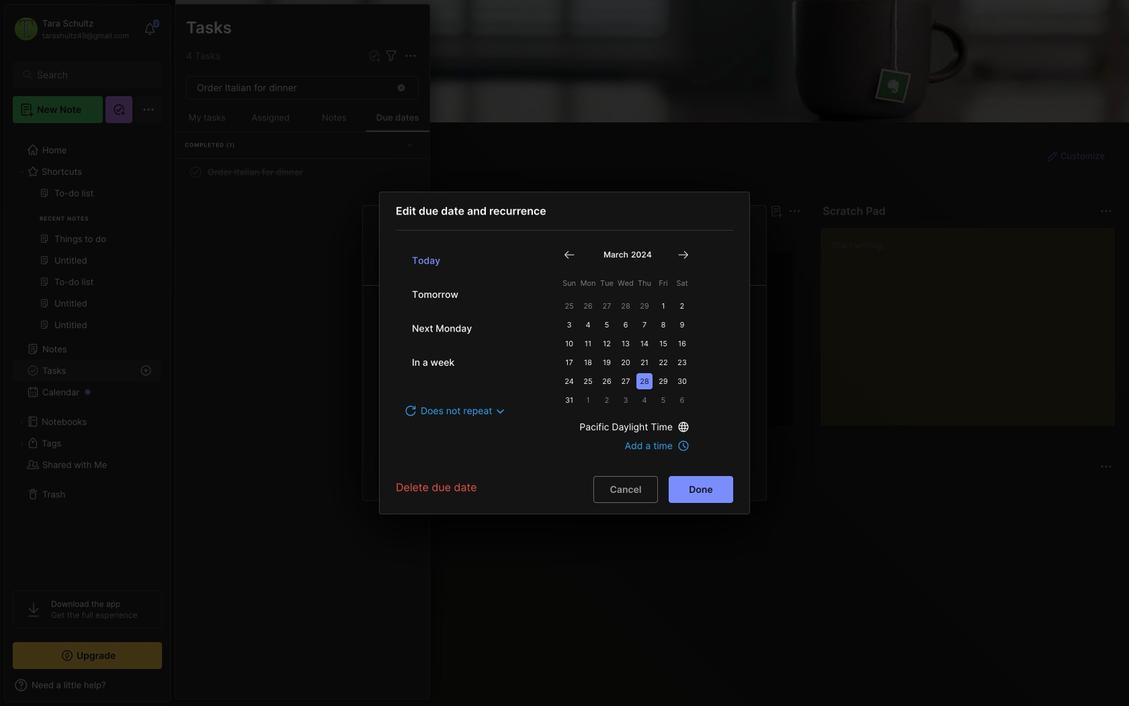 Task type: vqa. For each thing, say whether or not it's contained in the screenshot.
Emails
no



Task type: describe. For each thing, give the bounding box(es) containing it.
Find tasks… text field
[[189, 77, 388, 99]]

0 vertical spatial row group
[[176, 133, 430, 186]]

Dropdown List field
[[404, 400, 509, 422]]

main element
[[0, 0, 175, 706]]

March field
[[601, 250, 629, 260]]

Start writing… text field
[[832, 228, 1115, 415]]

new task image
[[368, 49, 381, 63]]

expand tags image
[[17, 439, 26, 447]]

group inside 'main' element
[[13, 182, 161, 344]]

tree inside 'main' element
[[5, 131, 170, 578]]

expand notebooks image
[[17, 418, 26, 426]]



Task type: locate. For each thing, give the bounding box(es) containing it.
tab list
[[200, 483, 1111, 499]]

select a due date element
[[396, 231, 734, 463]]

2024 field
[[629, 250, 652, 260]]

row group
[[176, 133, 430, 186], [197, 252, 1130, 435]]

collapse completed image
[[404, 138, 417, 151]]

none search field inside 'main' element
[[37, 67, 144, 83]]

row
[[181, 160, 424, 184]]

None search field
[[37, 67, 144, 83]]

tree
[[5, 131, 170, 578]]

group
[[13, 182, 161, 344]]

grid grid
[[197, 507, 1117, 690]]

1 vertical spatial row group
[[197, 252, 1130, 435]]

Search text field
[[37, 69, 144, 81]]

tab
[[200, 227, 239, 243], [256, 483, 297, 499], [302, 483, 359, 499], [365, 483, 399, 499], [405, 483, 442, 499]]



